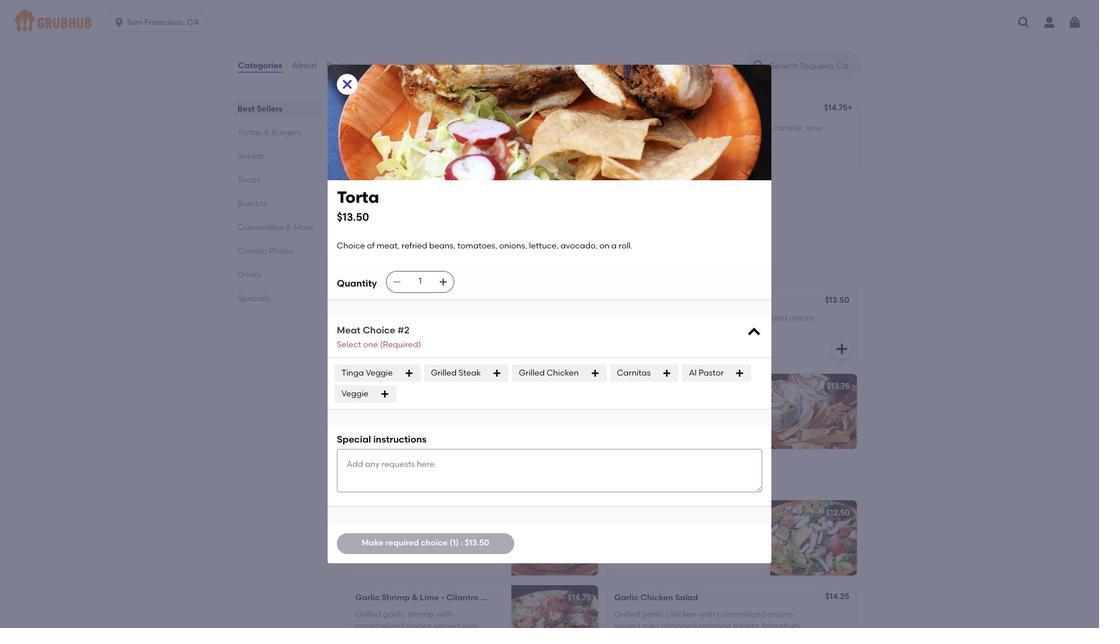 Task type: describe. For each thing, give the bounding box(es) containing it.
chopped
[[661, 621, 697, 628]]

sellers for best sellers most ordered on grubhub
[[376, 61, 416, 76]]

& left the lime
[[412, 593, 418, 603]]

tender
[[614, 297, 641, 306]]

de inside beans, iceberg lettuce, sweet salsa, guacamole, sour cream, pico de gallo.
[[472, 536, 482, 546]]

Special instructions text field
[[337, 449, 762, 492]]

more
[[293, 222, 313, 232]]

meat, for torta
[[395, 313, 418, 323]]

1 and from the left
[[354, 217, 370, 226]]

$12.75
[[568, 508, 591, 518]]

torta image
[[511, 289, 598, 364]]

salad up greens,
[[646, 508, 670, 518]]

onions, inside 1/2 lb fresh ground beef, sesame bun, lettuce, onions, tomatoes,.
[[406, 410, 434, 419]]

0 vertical spatial a
[[611, 241, 617, 251]]

best sellers most ordered on grubhub
[[346, 61, 447, 87]]

tinga veggie
[[342, 368, 393, 378]]

chicken for grilled
[[547, 368, 579, 378]]

of for super burritos
[[643, 123, 651, 133]]

meat choice #2 select one (required)
[[337, 325, 421, 350]]

onion
[[647, 410, 669, 419]]

mixed greens, cherry tomatoes, cucumber, avocado, carrots, with dressing.
[[614, 524, 746, 558]]

grilled for grilled chicken breast, lettuce, tomato, onion on sesame bun.
[[614, 398, 640, 408]]

san francisco, ca button
[[106, 13, 212, 32]]

grilled for grilled chicken
[[519, 368, 545, 378]]

grilled chicken breast, lettuce, tomato, onion on sesame bun.
[[614, 398, 733, 419]]

taco image
[[513, 97, 599, 172]]

$13.50 inside torta $13.50
[[337, 210, 369, 224]]

most
[[346, 77, 365, 87]]

garden salad image
[[770, 501, 857, 576]]

with down the topped
[[460, 217, 476, 226]]

$14.75 +
[[824, 103, 853, 113]]

garden salad
[[614, 508, 670, 518]]

1 vertical spatial tomatoes,
[[355, 325, 395, 334]]

tacos
[[238, 175, 261, 185]]

$14.75 for $14.75 +
[[824, 103, 848, 113]]

Search Taqueria Cazadores search field
[[769, 61, 858, 72]]

tender tinga torta
[[614, 297, 688, 306]]

chicken inside grilled garlic chicken with caramelized onions served over chopped romaine hearts, tomatoes
[[666, 609, 697, 619]]

svg image inside main navigation navigation
[[1017, 16, 1031, 29]]

pico inside beans, iceberg lettuce, sweet salsa, guacamole, sour cream, pico de gallo.
[[453, 536, 470, 546]]

ca
[[187, 17, 199, 27]]

chicken for garlic
[[641, 593, 673, 603]]

with up the rice
[[482, 205, 498, 215]]

served inside grilled garlic chicken with caramelized onions served over chopped romaine hearts, tomatoes
[[614, 621, 640, 628]]

categories button
[[238, 45, 283, 87]]

two chicken enchiladas topped with green tomatillo sauce and melted cheese served with rice and beans.
[[354, 205, 586, 226]]

sour inside choice of meat, rice, beans, cheese, guacamole, sour cream, pico de gallo.
[[806, 123, 823, 133]]

garlic for garlic shrimp & lime - cilantro salad
[[355, 593, 380, 603]]

burger
[[401, 382, 427, 391]]

required
[[385, 538, 419, 548]]

gallo. inside choice of meat, rice, beans, cheese, guacamole, sour cream, pico de gallo.
[[674, 135, 696, 144]]

bun,
[[355, 410, 373, 419]]

tomatoes,.
[[436, 410, 478, 419]]

san
[[127, 17, 142, 27]]

greens,
[[639, 524, 668, 534]]

0 horizontal spatial burritos
[[238, 199, 267, 209]]

0 horizontal spatial tortas
[[238, 128, 262, 138]]

reviews button
[[326, 45, 359, 87]]

guacamole, inside beans, iceberg lettuce, sweet salsa, guacamole, sour cream, pico de gallo.
[[355, 536, 403, 546]]

sellers for best sellers
[[257, 104, 283, 114]]

meat, for taco
[[394, 123, 417, 133]]

chipotle
[[657, 313, 689, 323]]

salad up iceberg
[[377, 508, 400, 518]]

with inside the mixed greens, cherry tomatoes, cucumber, avocado, carrots, with dressing.
[[729, 536, 746, 546]]

about
[[292, 61, 317, 70]]

bun.
[[716, 410, 733, 419]]

lettuce, inside the grilled chicken breast, lettuce, tomato, onion on sesame bun.
[[704, 398, 733, 408]]

1 vertical spatial roll.
[[375, 336, 388, 346]]

lettuce, inside choice of meat, refried beans, tomatoes, onions, lettuce, avocado, on a roll.
[[427, 325, 457, 334]]

chipotle chicken sandwich image
[[770, 374, 857, 449]]

caramelized for with
[[717, 609, 766, 619]]

grilled for grilled steak
[[431, 368, 457, 378]]

tomato,
[[614, 410, 645, 419]]

beans.
[[512, 217, 538, 226]]

salad right cilantro
[[481, 593, 504, 603]]

green
[[500, 205, 523, 215]]

steak
[[459, 368, 481, 378]]

shrimp
[[382, 593, 410, 603]]

torta for torta $13.50
[[337, 187, 379, 207]]

cazadores
[[355, 382, 399, 391]]

$14.50
[[567, 185, 592, 195]]

cilantro,
[[354, 135, 386, 144]]

mixed
[[614, 524, 638, 534]]

sauce
[[562, 205, 586, 215]]

carnitas
[[617, 368, 651, 378]]

salsa,
[[472, 524, 494, 534]]

1 vertical spatial tinga
[[342, 368, 364, 378]]

1/2 lb fresh ground beef, sesame bun, lettuce, onions, tomatoes,.
[[355, 398, 481, 419]]

0 vertical spatial refried
[[402, 241, 427, 251]]

0 vertical spatial tomatoes,
[[457, 241, 497, 251]]

Input item quantity number field
[[408, 271, 433, 292]]

torta up chipotle
[[668, 297, 688, 306]]

sandwich
[[685, 382, 724, 391]]

on inside best sellers most ordered on grubhub
[[400, 77, 410, 87]]

special
[[337, 434, 371, 445]]

san francisco, ca
[[127, 17, 199, 27]]

best sellers
[[238, 104, 283, 114]]

combo
[[238, 246, 267, 256]]

lettuce, inside beans, iceberg lettuce, sweet salsa, guacamole, sour cream, pico de gallo.
[[416, 524, 445, 534]]

1 vertical spatial tortas
[[346, 262, 384, 276]]

rice,
[[678, 123, 695, 133]]

$14.75 for $14.75
[[568, 593, 591, 603]]

torta for torta
[[355, 297, 376, 306]]

grilled chicken
[[519, 368, 579, 378]]

super
[[613, 107, 636, 116]]

1/2
[[355, 398, 367, 408]]

pork,
[[717, 313, 737, 323]]

& down best sellers
[[264, 128, 270, 138]]

taco for taco
[[354, 107, 374, 116]]

taco salad
[[355, 508, 400, 518]]

2 and from the left
[[494, 217, 510, 226]]

cazadores burger image
[[511, 374, 598, 449]]

main navigation navigation
[[0, 0, 1099, 45]]

chipotle
[[614, 382, 648, 391]]

choice of meat, rice, beans, cheese, guacamole, sour cream, pico de gallo.
[[613, 123, 823, 144]]

1 horizontal spatial burritos
[[638, 107, 669, 116]]

two
[[354, 205, 370, 215]]

melted
[[372, 217, 400, 226]]

refried inside choice of meat, refried beans, tomatoes, onions, lettuce, avocado, on a roll.
[[420, 313, 446, 323]]

$12.50
[[826, 508, 850, 518]]

salads
[[238, 151, 264, 161]]

quantity
[[337, 278, 377, 289]]

choice
[[421, 538, 448, 548]]

1 vertical spatial avocado,
[[459, 325, 496, 334]]

make
[[362, 538, 383, 548]]

+
[[848, 103, 853, 113]]

categories
[[238, 61, 282, 70]]

pico inside choice of meat, rice, beans, cheese, guacamole, sour cream, pico de gallo.
[[643, 135, 660, 144]]

of for torta
[[385, 313, 393, 323]]

torta $13.50
[[337, 187, 379, 224]]

guacamole, inside choice of meat, rice, beans, cheese, guacamole, sour cream, pico de gallo.
[[757, 123, 804, 133]]

marinated
[[614, 313, 655, 323]]

cheese,
[[725, 123, 755, 133]]

combo plates
[[238, 246, 293, 256]]

breast,
[[674, 398, 702, 408]]

(1)
[[450, 538, 459, 548]]

0 vertical spatial tinga
[[643, 297, 666, 306]]

tomatillo
[[525, 205, 560, 215]]

chicken up two
[[354, 189, 387, 198]]

quesadillas & more
[[238, 222, 313, 232]]

lettuce, down beans.
[[529, 241, 559, 251]]

quesadillas
[[238, 222, 284, 232]]

of for taco
[[384, 123, 392, 133]]

enchiladas inside two chicken enchiladas topped with green tomatillo sauce and melted cheese served with rice and beans.
[[406, 205, 449, 215]]



Task type: vqa. For each thing, say whether or not it's contained in the screenshot.
Sellers
yes



Task type: locate. For each thing, give the bounding box(es) containing it.
chicken for chipotle
[[650, 382, 683, 391]]

cilantro
[[446, 593, 479, 603]]

refried
[[402, 241, 427, 251], [420, 313, 446, 323]]

special instructions
[[337, 434, 427, 445]]

beans,
[[697, 123, 723, 133], [429, 241, 456, 251], [448, 313, 474, 323]]

choice of meat, refried beans, tomatoes, onions, lettuce, avocado, on a roll. down the rice
[[337, 241, 633, 251]]

romaine
[[699, 621, 732, 628]]

best up most
[[346, 61, 373, 76]]

sesame down breast,
[[683, 410, 714, 419]]

tomatoes, up carrots,
[[697, 524, 737, 534]]

one
[[363, 340, 378, 350]]

meat, down melted
[[377, 241, 400, 251]]

0 vertical spatial avocado,
[[561, 241, 598, 251]]

torta up melted
[[337, 187, 379, 207]]

taco up beans, on the left of the page
[[355, 508, 375, 518]]

pulled
[[691, 313, 715, 323]]

0 vertical spatial tortas & burgers
[[238, 128, 302, 138]]

1 horizontal spatial garlic
[[614, 593, 639, 603]]

0 vertical spatial guacamole,
[[757, 123, 804, 133]]

lettuce,
[[529, 241, 559, 251], [427, 325, 457, 334], [704, 398, 733, 408], [375, 410, 404, 419], [416, 524, 445, 534]]

meat, inside choice of meat, refried beans, tomatoes, onions, lettuce, avocado, on a roll.
[[395, 313, 418, 323]]

chicken up chopped
[[666, 609, 697, 619]]

with right carrots,
[[729, 536, 746, 546]]

0 horizontal spatial tinga
[[342, 368, 364, 378]]

1 horizontal spatial $14.75
[[824, 103, 848, 113]]

0 vertical spatial burritos
[[638, 107, 669, 116]]

grilled for grilled garlic chicken with caramelized onions served over chopped romaine hearts, tomatoes
[[614, 609, 640, 619]]

lb
[[369, 398, 376, 408]]

beans, right rice,
[[697, 123, 723, 133]]

a up tender
[[611, 241, 617, 251]]

caramelized for pork,
[[739, 313, 787, 323]]

grilled up tomato,
[[614, 398, 640, 408]]

0 horizontal spatial tomatoes,
[[355, 325, 395, 334]]

over
[[642, 621, 659, 628]]

cucumber,
[[614, 536, 656, 546]]

0 horizontal spatial gallo.
[[355, 548, 377, 558]]

caramelized inside grilled garlic chicken with caramelized onions served over chopped romaine hearts, tomatoes
[[717, 609, 766, 619]]

tinga
[[643, 297, 666, 306], [342, 368, 364, 378]]

cream, inside beans, iceberg lettuce, sweet salsa, guacamole, sour cream, pico de gallo.
[[423, 536, 451, 546]]

0 horizontal spatial $14.75
[[568, 593, 591, 603]]

de inside choice of meat, rice, beans, cheese, guacamole, sour cream, pico de gallo.
[[662, 135, 672, 144]]

de down the 'salsa,'
[[472, 536, 482, 546]]

meat, up onion.
[[394, 123, 417, 133]]

1 vertical spatial sellers
[[257, 104, 283, 114]]

& left input item quantity number field
[[387, 262, 397, 276]]

reviews
[[327, 61, 359, 70]]

sesame up tomatoes,.
[[451, 398, 481, 408]]

on inside the grilled chicken breast, lettuce, tomato, onion on sesame bun.
[[671, 410, 681, 419]]

enchiladas
[[389, 189, 433, 198], [406, 205, 449, 215]]

chicken inside two chicken enchiladas topped with green tomatillo sauce and melted cheese served with rice and beans.
[[372, 205, 404, 215]]

1 vertical spatial de
[[472, 536, 482, 546]]

0 horizontal spatial sellers
[[257, 104, 283, 114]]

beans, down "cheese"
[[429, 241, 456, 251]]

meat,
[[394, 123, 417, 133], [653, 123, 676, 133], [377, 241, 400, 251], [395, 313, 418, 323]]

of down super burritos
[[643, 123, 651, 133]]

double
[[419, 123, 446, 133]]

burritos
[[638, 107, 669, 116], [238, 199, 267, 209]]

chicken down torta image
[[547, 368, 579, 378]]

lettuce, right #2
[[427, 325, 457, 334]]

refried down input item quantity number field
[[420, 313, 446, 323]]

chicken
[[354, 189, 387, 198], [372, 205, 404, 215], [547, 368, 579, 378], [650, 382, 683, 391], [641, 593, 673, 603]]

onions, down ground
[[406, 410, 434, 419]]

avocado, down cherry
[[658, 536, 695, 546]]

chicken for two
[[372, 205, 404, 215]]

plates
[[269, 246, 293, 256]]

marinated chipotle pulled pork, caramelized onions.
[[614, 313, 817, 323]]

cream, down super
[[613, 135, 641, 144]]

0 horizontal spatial pico
[[453, 536, 470, 546]]

burgers down "cheese"
[[400, 262, 447, 276]]

0 vertical spatial cream,
[[613, 135, 641, 144]]

1 horizontal spatial sesame
[[683, 410, 714, 419]]

veggie
[[366, 368, 393, 378], [342, 389, 369, 399]]

tortas up quantity
[[346, 262, 384, 276]]

1 horizontal spatial sellers
[[376, 61, 416, 76]]

0 horizontal spatial roll.
[[375, 336, 388, 346]]

choice up meat choice #2 select one (required)
[[355, 313, 384, 323]]

0 horizontal spatial and
[[354, 217, 370, 226]]

fresh
[[378, 398, 397, 408]]

choice for super burritos
[[613, 123, 641, 133]]

1 horizontal spatial sour
[[806, 123, 823, 133]]

garlic shrimp & lime - cilantro salad image
[[511, 586, 598, 628]]

of inside choice of meat, rice, beans, cheese, guacamole, sour cream, pico de gallo.
[[643, 123, 651, 133]]

tortilla,
[[448, 123, 476, 133]]

1 vertical spatial served
[[614, 621, 640, 628]]

choice inside meat choice #2 select one (required)
[[363, 325, 395, 336]]

1 horizontal spatial and
[[494, 217, 510, 226]]

1 horizontal spatial guacamole,
[[757, 123, 804, 133]]

served inside two chicken enchiladas topped with green tomatillo sauce and melted cheese served with rice and beans.
[[432, 217, 458, 226]]

1 horizontal spatial cream,
[[613, 135, 641, 144]]

hearts,
[[733, 621, 761, 628]]

guacamole,
[[757, 123, 804, 133], [355, 536, 403, 546]]

burritos down the tacos
[[238, 199, 267, 209]]

0 horizontal spatial sour
[[405, 536, 421, 546]]

2 vertical spatial tomatoes,
[[697, 524, 737, 534]]

choice of meat, refried beans, tomatoes, onions, lettuce, avocado, on a roll.
[[337, 241, 633, 251], [355, 313, 496, 346]]

-
[[441, 593, 444, 603]]

0 horizontal spatial sesame
[[451, 398, 481, 408]]

0 vertical spatial enchiladas
[[389, 189, 433, 198]]

caramelized up hearts,
[[717, 609, 766, 619]]

choice inside choice of meat, double tortilla, cilantro, onion.
[[354, 123, 382, 133]]

garlic chicken salad
[[614, 593, 698, 603]]

0 vertical spatial gallo.
[[674, 135, 696, 144]]

2 horizontal spatial tomatoes,
[[697, 524, 737, 534]]

taco salad image
[[511, 501, 598, 576]]

2 vertical spatial beans,
[[448, 313, 474, 323]]

lettuce, up bun.
[[704, 398, 733, 408]]

1 vertical spatial gallo.
[[355, 548, 377, 558]]

1 vertical spatial $14.75
[[568, 593, 591, 603]]

iceberg
[[384, 524, 414, 534]]

taco up cilantro,
[[354, 107, 374, 116]]

topped
[[451, 205, 480, 215]]

beans, up grilled steak
[[448, 313, 474, 323]]

1 horizontal spatial a
[[611, 241, 617, 251]]

tortas up salads
[[238, 128, 262, 138]]

gallo. down rice,
[[674, 135, 696, 144]]

burgers down best sellers
[[272, 128, 302, 138]]

1 horizontal spatial pico
[[643, 135, 660, 144]]

pico down super burritos
[[643, 135, 660, 144]]

svg image inside san francisco, ca button
[[113, 17, 125, 28]]

served down the topped
[[432, 217, 458, 226]]

of down melted
[[367, 241, 375, 251]]

tomatoes, up one on the left bottom of the page
[[355, 325, 395, 334]]

sellers inside best sellers most ordered on grubhub
[[376, 61, 416, 76]]

1 vertical spatial sour
[[405, 536, 421, 546]]

salad
[[377, 508, 400, 518], [646, 508, 670, 518], [481, 593, 504, 603], [675, 593, 698, 603]]

meat, inside choice of meat, rice, beans, cheese, guacamole, sour cream, pico de gallo.
[[653, 123, 676, 133]]

and
[[354, 217, 370, 226], [494, 217, 510, 226]]

onions, down beans.
[[499, 241, 527, 251]]

chicken up melted
[[372, 205, 404, 215]]

choice for taco
[[354, 123, 382, 133]]

al
[[689, 368, 697, 378]]

tomatoes, down the rice
[[457, 241, 497, 251]]

1 horizontal spatial burgers
[[400, 262, 447, 276]]

1 vertical spatial enchiladas
[[406, 205, 449, 215]]

cream, inside choice of meat, rice, beans, cheese, guacamole, sour cream, pico de gallo.
[[613, 135, 641, 144]]

0 horizontal spatial tortas & burgers
[[238, 128, 302, 138]]

beans, for super burritos
[[697, 123, 723, 133]]

instructions
[[373, 434, 427, 445]]

choice down two
[[337, 241, 365, 251]]

meat, up #2
[[395, 313, 418, 323]]

best inside best sellers most ordered on grubhub
[[346, 61, 373, 76]]

tomatoes, inside the mixed greens, cherry tomatoes, cucumber, avocado, carrots, with dressing.
[[697, 524, 737, 534]]

$14.75
[[824, 103, 848, 113], [568, 593, 591, 603]]

(required)
[[380, 340, 421, 350]]

1 horizontal spatial tortas
[[346, 262, 384, 276]]

garlic for garlic chicken salad
[[614, 593, 639, 603]]

svg image
[[1068, 16, 1082, 29], [113, 17, 125, 28], [393, 277, 402, 286], [439, 277, 448, 286], [835, 342, 849, 356], [404, 369, 414, 378], [590, 369, 600, 378]]

beans, inside choice of meat, rice, beans, cheese, guacamole, sour cream, pico de gallo.
[[697, 123, 723, 133]]

taco for taco salad
[[355, 508, 375, 518]]

with up romaine
[[699, 609, 715, 619]]

1 vertical spatial chicken
[[666, 609, 697, 619]]

a right select
[[367, 336, 373, 346]]

$13.75
[[827, 382, 850, 391]]

grilled left garlic
[[614, 609, 640, 619]]

meat, left rice,
[[653, 123, 676, 133]]

sellers
[[376, 61, 416, 76], [257, 104, 283, 114]]

best down categories "button"
[[238, 104, 255, 114]]

0 vertical spatial pico
[[643, 135, 660, 144]]

sour inside beans, iceberg lettuce, sweet salsa, guacamole, sour cream, pico de gallo.
[[405, 536, 421, 546]]

guacamole, right cheese,
[[757, 123, 804, 133]]

0 vertical spatial choice of meat, refried beans, tomatoes, onions, lettuce, avocado, on a roll.
[[337, 241, 633, 251]]

1 vertical spatial sesame
[[683, 410, 714, 419]]

sellers up ordered
[[376, 61, 416, 76]]

0 vertical spatial $14.75
[[824, 103, 848, 113]]

chicken up the grilled chicken breast, lettuce, tomato, onion on sesame bun.
[[650, 382, 683, 391]]

sesame inside 1/2 lb fresh ground beef, sesame bun, lettuce, onions, tomatoes,.
[[451, 398, 481, 408]]

choice for torta
[[355, 313, 384, 323]]

chicken
[[642, 398, 672, 408], [666, 609, 697, 619]]

served left "over"
[[614, 621, 640, 628]]

0 vertical spatial veggie
[[366, 368, 393, 378]]

onions, inside choice of meat, refried beans, tomatoes, onions, lettuce, avocado, on a roll.
[[397, 325, 425, 334]]

grilled down torta image
[[519, 368, 545, 378]]

:
[[461, 538, 463, 548]]

1 horizontal spatial tortas & burgers
[[346, 262, 447, 276]]

roll. up tender
[[619, 241, 633, 251]]

grilled inside the grilled chicken breast, lettuce, tomato, onion on sesame bun.
[[614, 398, 640, 408]]

1 horizontal spatial best
[[346, 61, 373, 76]]

served
[[432, 217, 458, 226], [614, 621, 640, 628]]

caramelized right pork,
[[739, 313, 787, 323]]

1 vertical spatial a
[[367, 336, 373, 346]]

francisco,
[[144, 17, 185, 27]]

1 horizontal spatial roll.
[[619, 241, 633, 251]]

de down super burritos
[[662, 135, 672, 144]]

chicken up onion
[[642, 398, 672, 408]]

garlic
[[642, 609, 664, 619]]

chicken inside the grilled chicken breast, lettuce, tomato, onion on sesame bun.
[[642, 398, 672, 408]]

about button
[[292, 45, 317, 87]]

0 vertical spatial onions,
[[499, 241, 527, 251]]

1 vertical spatial beans,
[[429, 241, 456, 251]]

veggie up cazadores
[[366, 368, 393, 378]]

0 horizontal spatial burgers
[[272, 128, 302, 138]]

2 horizontal spatial avocado,
[[658, 536, 695, 546]]

veggie left lb
[[342, 389, 369, 399]]

1 vertical spatial veggie
[[342, 389, 369, 399]]

grilled left steak
[[431, 368, 457, 378]]

#2
[[398, 325, 410, 336]]

beef,
[[430, 398, 449, 408]]

with
[[482, 205, 498, 215], [460, 217, 476, 226], [729, 536, 746, 546], [699, 609, 715, 619]]

1 horizontal spatial avocado,
[[561, 241, 598, 251]]

lettuce, inside 1/2 lb fresh ground beef, sesame bun, lettuce, onions, tomatoes,.
[[375, 410, 404, 419]]

gallo. down beans, on the left of the page
[[355, 548, 377, 558]]

tinga up cazadores
[[342, 368, 364, 378]]

of up meat choice #2 select one (required)
[[385, 313, 393, 323]]

best for best sellers most ordered on grubhub
[[346, 61, 373, 76]]

de
[[662, 135, 672, 144], [472, 536, 482, 546]]

choice inside choice of meat, rice, beans, cheese, guacamole, sour cream, pico de gallo.
[[613, 123, 641, 133]]

torta down quantity
[[355, 297, 376, 306]]

0 vertical spatial sellers
[[376, 61, 416, 76]]

0 vertical spatial burgers
[[272, 128, 302, 138]]

0 vertical spatial chicken
[[642, 398, 672, 408]]

1 vertical spatial guacamole,
[[355, 536, 403, 546]]

rice
[[478, 217, 493, 226]]

0 horizontal spatial garlic
[[355, 593, 380, 603]]

0 vertical spatial tortas
[[238, 128, 262, 138]]

choice of meat, refried beans, tomatoes, onions, lettuce, avocado, on a roll. down input item quantity number field
[[355, 313, 496, 346]]

1 vertical spatial refried
[[420, 313, 446, 323]]

1 horizontal spatial gallo.
[[674, 135, 696, 144]]

with inside grilled garlic chicken with caramelized onions served over chopped romaine hearts, tomatoes
[[699, 609, 715, 619]]

1 vertical spatial pico
[[453, 536, 470, 546]]

1 horizontal spatial tinga
[[643, 297, 666, 306]]

grilled inside grilled garlic chicken with caramelized onions served over chopped romaine hearts, tomatoes
[[614, 609, 640, 619]]

0 vertical spatial caramelized
[[739, 313, 787, 323]]

1 vertical spatial caramelized
[[717, 609, 766, 619]]

chipotle chicken sandwich
[[614, 382, 724, 391]]

1 vertical spatial burgers
[[400, 262, 447, 276]]

roll. right select
[[375, 336, 388, 346]]

burritos right super
[[638, 107, 669, 116]]

0 vertical spatial beans,
[[697, 123, 723, 133]]

svg image
[[1017, 16, 1031, 29], [340, 78, 354, 92], [746, 324, 762, 340], [492, 369, 502, 378], [662, 369, 672, 378], [735, 369, 745, 378], [380, 390, 389, 399]]

guacamole, down beans, on the left of the page
[[355, 536, 403, 546]]

avocado, up steak
[[459, 325, 496, 334]]

salad up chopped
[[675, 593, 698, 603]]

$14.25
[[825, 592, 849, 602]]

meat
[[337, 325, 361, 336]]

lettuce, up choice
[[416, 524, 445, 534]]

grilled garlic chicken with caramelized onions served over chopped romaine hearts, tomatoes
[[614, 609, 805, 628]]

garlic left shrimp
[[355, 593, 380, 603]]

gallo. inside beans, iceberg lettuce, sweet salsa, guacamole, sour cream, pico de gallo.
[[355, 548, 377, 558]]

choice up one on the left bottom of the page
[[363, 325, 395, 336]]

0 vertical spatial served
[[432, 217, 458, 226]]

1 horizontal spatial tomatoes,
[[457, 241, 497, 251]]

avocado, inside the mixed greens, cherry tomatoes, cucumber, avocado, carrots, with dressing.
[[658, 536, 695, 546]]

garlic down dressing.
[[614, 593, 639, 603]]

2 garlic from the left
[[614, 593, 639, 603]]

0 horizontal spatial guacamole,
[[355, 536, 403, 546]]

0 horizontal spatial served
[[432, 217, 458, 226]]

and down two
[[354, 217, 370, 226]]

sweet
[[447, 524, 470, 534]]

avocado, down sauce
[[561, 241, 598, 251]]

a inside choice of meat, refried beans, tomatoes, onions, lettuce, avocado, on a roll.
[[367, 336, 373, 346]]

1 horizontal spatial served
[[614, 621, 640, 628]]

of up onion.
[[384, 123, 392, 133]]

0 vertical spatial sesame
[[451, 398, 481, 408]]

sesame inside the grilled chicken breast, lettuce, tomato, onion on sesame bun.
[[683, 410, 714, 419]]

super burritos
[[613, 107, 669, 116]]

chicken enchiladas
[[354, 189, 433, 198]]

beans, iceberg lettuce, sweet salsa, guacamole, sour cream, pico de gallo.
[[355, 524, 494, 558]]

lettuce, down fresh
[[375, 410, 404, 419]]

1 vertical spatial cream,
[[423, 536, 451, 546]]

0 horizontal spatial a
[[367, 336, 373, 346]]

burgers
[[272, 128, 302, 138], [400, 262, 447, 276]]

1 vertical spatial choice of meat, refried beans, tomatoes, onions, lettuce, avocado, on a roll.
[[355, 313, 496, 346]]

onions.
[[789, 313, 817, 323]]

ordered
[[367, 77, 398, 87]]

gallo.
[[674, 135, 696, 144], [355, 548, 377, 558]]

1 vertical spatial taco
[[355, 508, 375, 518]]

tortas
[[238, 128, 262, 138], [346, 262, 384, 276]]

2 vertical spatial avocado,
[[658, 536, 695, 546]]

beans, for torta
[[448, 313, 474, 323]]

caramelized
[[739, 313, 787, 323], [717, 609, 766, 619]]

grubhub
[[412, 77, 447, 87]]

1 garlic from the left
[[355, 593, 380, 603]]

search icon image
[[752, 59, 766, 73]]

of inside choice of meat, double tortilla, cilantro, onion.
[[384, 123, 392, 133]]

meat, inside choice of meat, double tortilla, cilantro, onion.
[[394, 123, 417, 133]]

meat, for super burritos
[[653, 123, 676, 133]]

tinga up chipotle
[[643, 297, 666, 306]]

& left more
[[285, 222, 292, 232]]

2 vertical spatial onions,
[[406, 410, 434, 419]]

1 vertical spatial best
[[238, 104, 255, 114]]

tortas & burgers down best sellers
[[238, 128, 302, 138]]

best for best sellers
[[238, 104, 255, 114]]

1 vertical spatial onions,
[[397, 325, 425, 334]]

dressing.
[[614, 548, 649, 558]]

refried down "cheese"
[[402, 241, 427, 251]]

choice up cilantro,
[[354, 123, 382, 133]]

0 horizontal spatial cream,
[[423, 536, 451, 546]]

beans, inside choice of meat, refried beans, tomatoes, onions, lettuce, avocado, on a roll.
[[448, 313, 474, 323]]

tortas & burgers up quantity
[[346, 262, 447, 276]]

cream, down sweet
[[423, 536, 451, 546]]

pico down sweet
[[453, 536, 470, 546]]

0 horizontal spatial de
[[472, 536, 482, 546]]

0 vertical spatial roll.
[[619, 241, 633, 251]]

0 vertical spatial best
[[346, 61, 373, 76]]

sellers down categories "button"
[[257, 104, 283, 114]]

choice down super
[[613, 123, 641, 133]]

onions, up (required)
[[397, 325, 425, 334]]

choice of meat, double tortilla, cilantro, onion.
[[354, 123, 476, 144]]

0 horizontal spatial best
[[238, 104, 255, 114]]

1 vertical spatial tortas & burgers
[[346, 262, 447, 276]]

cheese
[[401, 217, 430, 226]]

ground
[[399, 398, 428, 408]]



